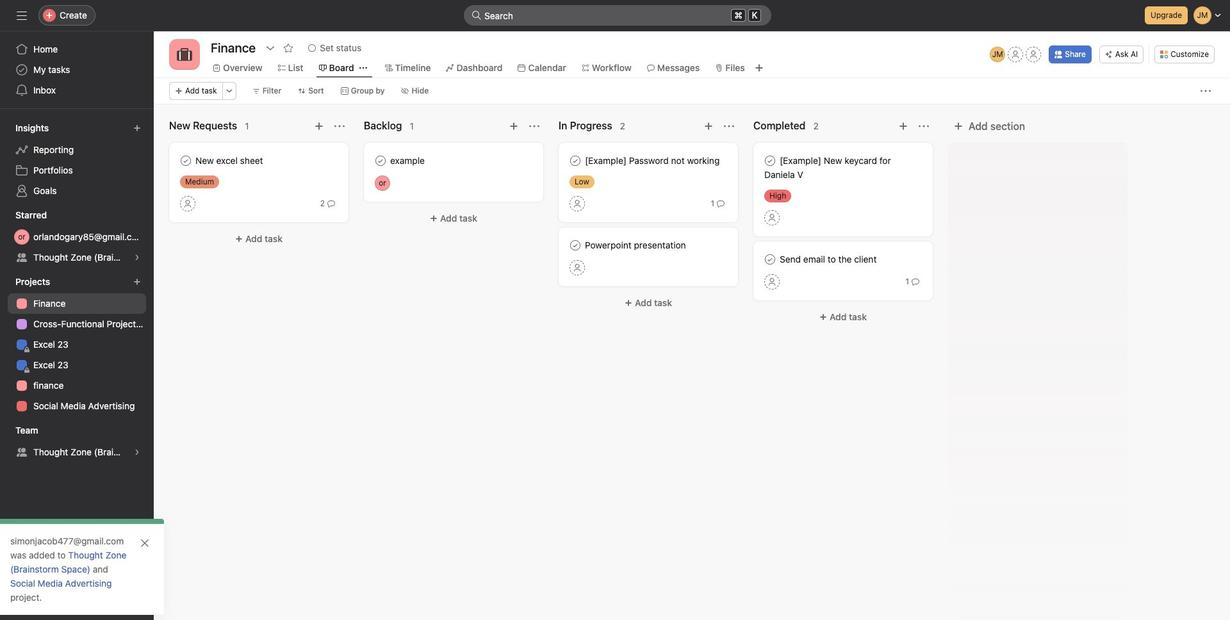Task type: locate. For each thing, give the bounding box(es) containing it.
add task image
[[314, 121, 324, 131], [704, 121, 714, 131], [898, 121, 909, 131]]

more actions image
[[225, 87, 233, 95]]

starred element
[[0, 204, 154, 270]]

1 horizontal spatial 1 comment image
[[912, 278, 919, 286]]

None text field
[[208, 37, 259, 60]]

1 more section actions image from the left
[[334, 121, 345, 131]]

2 more section actions image from the left
[[529, 121, 540, 131]]

see details, thought zone (brainstorm space) image
[[133, 254, 141, 261], [133, 449, 141, 456]]

2 comments image
[[327, 200, 335, 208]]

briefcase image
[[177, 47, 192, 62]]

0 horizontal spatial mark complete checkbox
[[178, 153, 194, 169]]

1 vertical spatial 1 comment image
[[912, 278, 919, 286]]

1 horizontal spatial add task image
[[704, 121, 714, 131]]

hide sidebar image
[[17, 10, 27, 21]]

1 horizontal spatial mark complete image
[[373, 153, 388, 169]]

0 vertical spatial 1 comment image
[[717, 200, 725, 208]]

projects element
[[0, 270, 154, 419]]

0 vertical spatial see details, thought zone (brainstorm space) image
[[133, 254, 141, 261]]

1 horizontal spatial more section actions image
[[529, 121, 540, 131]]

0 horizontal spatial add task image
[[314, 121, 324, 131]]

1 add task image from the left
[[314, 121, 324, 131]]

mark complete image for mark complete option related to top 1 comment image add task icon
[[568, 153, 583, 169]]

tab actions image
[[359, 64, 367, 72]]

1 see details, thought zone (brainstorm space) image from the top
[[133, 254, 141, 261]]

1 vertical spatial see details, thought zone (brainstorm space) image
[[133, 449, 141, 456]]

3 add task image from the left
[[898, 121, 909, 131]]

new project or portfolio image
[[133, 278, 141, 286]]

add tab image
[[754, 63, 764, 73]]

None field
[[464, 5, 771, 26]]

Mark complete checkbox
[[178, 153, 194, 169], [762, 252, 778, 267]]

1 comment image
[[717, 200, 725, 208], [912, 278, 919, 286]]

2 add task image from the left
[[704, 121, 714, 131]]

1 vertical spatial mark complete checkbox
[[762, 252, 778, 267]]

more section actions image
[[334, 121, 345, 131], [529, 121, 540, 131], [724, 121, 734, 131]]

show options image
[[265, 43, 276, 53]]

0 horizontal spatial more section actions image
[[334, 121, 345, 131]]

close image
[[140, 538, 150, 548]]

3 more section actions image from the left
[[724, 121, 734, 131]]

manage project members image
[[990, 47, 1006, 62]]

mark complete image
[[178, 153, 194, 169], [373, 153, 388, 169], [762, 252, 778, 267]]

0 horizontal spatial mark complete image
[[178, 153, 194, 169]]

2 see details, thought zone (brainstorm space) image from the top
[[133, 449, 141, 456]]

2 horizontal spatial more section actions image
[[724, 121, 734, 131]]

0 vertical spatial mark complete checkbox
[[178, 153, 194, 169]]

2 horizontal spatial add task image
[[898, 121, 909, 131]]

Mark complete checkbox
[[373, 153, 388, 169], [568, 153, 583, 169], [762, 153, 778, 169], [568, 238, 583, 253]]

Search tasks, projects, and more text field
[[464, 5, 771, 26]]

0 horizontal spatial 1 comment image
[[717, 200, 725, 208]]

mark complete image
[[568, 153, 583, 169], [762, 153, 778, 169], [568, 238, 583, 253]]

mark complete checkbox for add task image
[[373, 153, 388, 169]]



Task type: describe. For each thing, give the bounding box(es) containing it.
mark complete checkbox for top 1 comment image add task icon
[[568, 153, 583, 169]]

insights element
[[0, 117, 154, 204]]

global element
[[0, 31, 154, 108]]

more actions image
[[1201, 86, 1211, 96]]

more section actions image for add task icon for 2 comments icon
[[334, 121, 345, 131]]

teams element
[[0, 419, 154, 465]]

prominent image
[[472, 10, 482, 21]]

1 horizontal spatial mark complete checkbox
[[762, 252, 778, 267]]

add task image for 2 comments icon
[[314, 121, 324, 131]]

toggle assignee popover image
[[375, 176, 390, 191]]

more section actions image for add task image
[[529, 121, 540, 131]]

see details, thought zone (brainstorm space) image inside starred "element"
[[133, 254, 141, 261]]

new insights image
[[133, 124, 141, 132]]

add to starred image
[[283, 43, 294, 53]]

2 horizontal spatial mark complete image
[[762, 252, 778, 267]]

more section actions image
[[919, 121, 929, 131]]

add task image for top 1 comment image
[[704, 121, 714, 131]]

mark complete checkbox for third add task icon from the left
[[762, 153, 778, 169]]

see details, thought zone (brainstorm space) image inside teams element
[[133, 449, 141, 456]]

more section actions image for top 1 comment image add task icon
[[724, 121, 734, 131]]

mark complete image for third add task icon from the left mark complete option
[[762, 153, 778, 169]]

add task image
[[509, 121, 519, 131]]



Task type: vqa. For each thing, say whether or not it's contained in the screenshot.
CLOSE icon
yes



